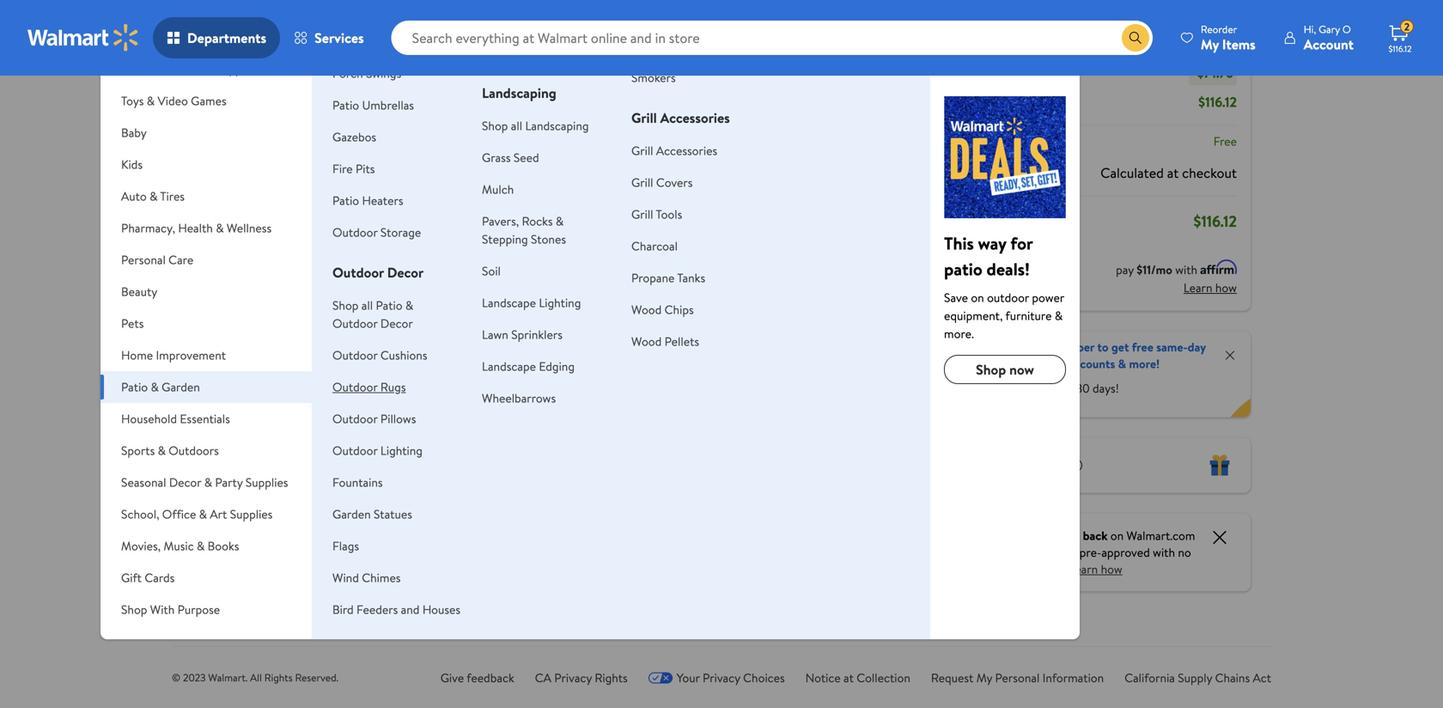Task type: vqa. For each thing, say whether or not it's contained in the screenshot.


Task type: locate. For each thing, give the bounding box(es) containing it.
outdoor for outdoor decor
[[333, 263, 384, 282]]

lighting
[[539, 294, 581, 311], [381, 442, 423, 459]]

steel inside chefman turbo fry stainless steel air fryer with basket divider, 8 quart
[[223, 434, 253, 453]]

shop now
[[976, 360, 1035, 379]]

outdoor up outdoor cushions
[[333, 315, 378, 332]]

now inside now $349.00 $499.00 $349.00/ca xbox series x video game console, black
[[356, 355, 387, 377]]

grill left the tools
[[632, 206, 654, 223]]

2
[[1405, 20, 1410, 34]]

with inside now $348.00 $579.00 ge profile™ opal™ nugget ice maker with side tank, countertop icemaker, stainless steel
[[550, 434, 576, 453]]

accessories up grill accessories link
[[660, 108, 730, 127]]

2 vertical spatial 3+
[[360, 503, 371, 517]]

1 vertical spatial wood
[[632, 333, 662, 350]]

1 vertical spatial all
[[362, 297, 373, 314]]

& right health
[[216, 220, 224, 236]]

deal down mulch
[[496, 198, 516, 213]]

2 horizontal spatial now
[[489, 355, 520, 377]]

1 vertical spatial my
[[977, 669, 993, 686]]

0 horizontal spatial learn
[[1069, 561, 1098, 577]]

3 outdoor from the top
[[333, 315, 378, 332]]

all down outdoor decor
[[362, 297, 373, 314]]

pharmacy, health & wellness button
[[101, 212, 312, 244]]

1 horizontal spatial at
[[1168, 163, 1179, 182]]

home, furniture & appliances button
[[101, 53, 312, 85]]

1 vertical spatial 3+
[[227, 488, 239, 502]]

0 horizontal spatial all
[[362, 297, 373, 314]]

0 vertical spatial video
[[158, 92, 188, 109]]

garden statues
[[333, 506, 412, 522]]

1 vertical spatial at
[[844, 669, 854, 686]]

& inside become a member to get free same-day delivery, gas discounts & more!
[[1118, 355, 1127, 372]]

add inside now $348.00 group
[[520, 307, 541, 324]]

©
[[172, 670, 181, 685]]

wind chimes
[[333, 569, 401, 586]]

1 horizontal spatial learn how
[[1184, 279, 1237, 296]]

hi,
[[1304, 22, 1317, 37]]

0 horizontal spatial for
[[1011, 231, 1033, 255]]

grill for grill covers link
[[632, 174, 654, 191]]

bird
[[333, 601, 354, 618]]

items
[[1223, 35, 1256, 54]]

1 horizontal spatial video
[[356, 430, 391, 449]]

1 horizontal spatial 2-day shipping
[[360, 51, 424, 65]]

1 vertical spatial garden
[[333, 506, 371, 522]]

privacy right your
[[703, 669, 741, 686]]

3 grill from the top
[[632, 174, 654, 191]]

1 vertical spatial landscape
[[482, 358, 536, 375]]

free down gas
[[1034, 380, 1055, 396]]

add up wood pellets
[[652, 307, 674, 324]]

1 vertical spatial on
[[1111, 527, 1124, 544]]

0 vertical spatial garden
[[162, 379, 200, 395]]

decor for outdoor decor
[[387, 263, 424, 282]]

baby button
[[101, 117, 312, 149]]

2 outdoor from the top
[[333, 263, 384, 282]]

& up the stones
[[556, 213, 564, 229]]

free inside become a member to get free same-day delivery, gas discounts & more!
[[1132, 339, 1154, 355]]

toys & video games
[[121, 92, 227, 109]]

charcoal link
[[632, 238, 678, 254]]

$116.12
[[1389, 43, 1412, 55], [1199, 92, 1237, 111], [1194, 211, 1237, 232]]

shop up grass
[[482, 117, 508, 134]]

0 vertical spatial free
[[1132, 339, 1154, 355]]

-
[[1193, 63, 1198, 82]]

for inside this way for patio deals! save on outdoor power equipment, furniture & more.
[[1011, 231, 1033, 255]]

1 horizontal spatial 3+
[[360, 503, 371, 517]]

2 landscape from the top
[[482, 358, 536, 375]]

shop for shop more deals
[[213, 157, 247, 178]]

0 horizontal spatial deal
[[363, 198, 384, 213]]

grill accessories up grill accessories link
[[632, 108, 730, 127]]

1 horizontal spatial free
[[1132, 339, 1154, 355]]

deal inside now $349.00 group
[[363, 198, 384, 213]]

1 vertical spatial lighting
[[381, 442, 423, 459]]

shipping inside now $349.00 group
[[392, 503, 429, 517]]

day inside now $349.00 group
[[374, 503, 389, 517]]

furniture
[[1006, 307, 1052, 324]]

wood down propane
[[632, 301, 662, 318]]

pits
[[356, 160, 375, 177]]

1 add from the left
[[387, 307, 408, 324]]

video down outdoor pillows
[[356, 430, 391, 449]]

at left checkout on the right top of page
[[1168, 163, 1179, 182]]

grill
[[632, 108, 657, 127], [632, 142, 654, 159], [632, 174, 654, 191], [632, 206, 654, 223]]

2- down pickup at left top
[[360, 51, 369, 65]]

3+ up art
[[227, 488, 239, 502]]

now $348.00 group
[[489, 189, 591, 528]]

charcoal
[[632, 238, 678, 254]]

1 horizontal spatial personal
[[995, 669, 1040, 686]]

0 horizontal spatial personal
[[121, 251, 166, 268]]

flags
[[333, 537, 359, 554]]

steel inside now $348.00 $579.00 ge profile™ opal™ nugget ice maker with side tank, countertop icemaker, stainless steel
[[544, 510, 574, 528]]

landscaping up seed
[[525, 117, 589, 134]]

1 horizontal spatial add button
[[492, 302, 555, 330]]

2 add to cart image from the left
[[499, 305, 520, 326]]

0 vertical spatial at
[[1168, 163, 1179, 182]]

$579.00
[[489, 377, 530, 394]]

Try Walmart+ free for 30 days! checkbox
[[939, 380, 955, 396]]

nugget
[[527, 415, 572, 434]]

grill for grill tools link at the left top of page
[[632, 206, 654, 223]]

add to cart image inside now $348.00 group
[[499, 305, 520, 326]]

1 outdoor from the top
[[333, 224, 378, 241]]

video inside dropdown button
[[158, 92, 188, 109]]

2 horizontal spatial add
[[652, 307, 674, 324]]

steel down countertop
[[544, 510, 574, 528]]

affirm image
[[1201, 260, 1237, 274]]

stainless inside now $348.00 $579.00 ge profile™ opal™ nugget ice maker with side tank, countertop icemaker, stainless steel
[[489, 510, 540, 528]]

outdoor for outdoor cushions
[[333, 347, 378, 363]]

1 horizontal spatial on
[[1111, 527, 1124, 544]]

landscape edging
[[482, 358, 575, 375]]

learn right risk.
[[1069, 561, 1098, 577]]

1 vertical spatial how
[[1101, 561, 1123, 577]]

decor inside shop all patio & outdoor decor
[[381, 315, 413, 332]]

0 horizontal spatial garden
[[162, 379, 200, 395]]

& right furniture
[[210, 61, 218, 77]]

outdoor lighting
[[333, 442, 423, 459]]

2 horizontal spatial deal
[[629, 198, 649, 213]]

on right back
[[1111, 527, 1124, 544]]

patio down home
[[121, 379, 148, 395]]

on up equipment,
[[971, 289, 984, 306]]

flags link
[[333, 537, 359, 554]]

add to cart image
[[632, 305, 652, 326]]

learn
[[1184, 279, 1213, 296], [1069, 561, 1098, 577]]

3+
[[493, 27, 504, 41], [227, 488, 239, 502], [360, 503, 371, 517]]

7 outdoor from the top
[[333, 442, 378, 459]]

try walmart+ free for 30 days!
[[962, 380, 1119, 396]]

& left the more!
[[1118, 355, 1127, 372]]

1 add button from the left
[[359, 302, 422, 330]]

4 grill from the top
[[632, 206, 654, 223]]

rugs
[[381, 379, 406, 395]]

banner
[[926, 331, 1251, 417]]

2 grill from the top
[[632, 142, 654, 159]]

patio
[[333, 97, 359, 113], [333, 192, 359, 209], [376, 297, 403, 314], [121, 379, 148, 395]]

free right get
[[1132, 339, 1154, 355]]

1 horizontal spatial steel
[[544, 510, 574, 528]]

soil
[[482, 263, 501, 279]]

3+ inside now $49.00 group
[[227, 488, 239, 502]]

with up party
[[223, 453, 249, 472]]

a
[[1043, 339, 1049, 355]]

1 vertical spatial video
[[356, 430, 391, 449]]

with right maker
[[550, 434, 576, 453]]

3 add from the left
[[652, 307, 674, 324]]

$116.12 down "2"
[[1389, 43, 1412, 55]]

all up grass seed link
[[511, 117, 523, 134]]

0 vertical spatial learn
[[1184, 279, 1213, 296]]

video down furniture
[[158, 92, 188, 109]]

fountains link
[[333, 474, 383, 491]]

1 vertical spatial steel
[[544, 510, 574, 528]]

grass seed
[[482, 149, 539, 166]]

with right the $11/mo
[[1176, 261, 1198, 278]]

1 vertical spatial decor
[[381, 315, 413, 332]]

1 vertical spatial stainless
[[489, 510, 540, 528]]

0 horizontal spatial privacy
[[554, 669, 592, 686]]

0 vertical spatial stainless
[[246, 415, 297, 434]]

personal inside dropdown button
[[121, 251, 166, 268]]

& up household
[[151, 379, 159, 395]]

landscape for landscape lighting
[[482, 294, 536, 311]]

wind
[[333, 569, 359, 586]]

how down affirm icon at the top right of the page
[[1216, 279, 1237, 296]]

rights left privacy choices icon
[[595, 669, 628, 686]]

add to cart image for now $349.00
[[366, 305, 387, 326]]

learn down affirm icon at the top right of the page
[[1184, 279, 1213, 296]]

3+ day shipping inside now $349.00 group
[[360, 503, 429, 517]]

outdoor down outdoor storage link
[[333, 263, 384, 282]]

0 horizontal spatial at
[[844, 669, 854, 686]]

& left party
[[204, 474, 212, 491]]

now up chefman at the left bottom of the page
[[223, 355, 254, 377]]

& inside this way for patio deals! save on outdoor power equipment, furniture & more.
[[1055, 307, 1063, 324]]

add button inside now $349.00 group
[[359, 302, 422, 330]]

& down outdoor decor
[[406, 297, 414, 314]]

1 now from the left
[[223, 355, 254, 377]]

fryer
[[277, 434, 309, 453]]

decor down "storage"
[[387, 263, 424, 282]]

shop for shop now
[[976, 360, 1006, 379]]

3 add button from the left
[[625, 302, 688, 330]]

0 vertical spatial on
[[971, 289, 984, 306]]

0 vertical spatial my
[[1201, 35, 1219, 54]]

ca
[[535, 669, 552, 686]]

supplies right art
[[230, 506, 273, 522]]

2-day shipping down pickup at left top
[[360, 51, 424, 65]]

outdoor up fountains
[[333, 442, 378, 459]]

accessories up the covers
[[656, 142, 718, 159]]

how down earn 5% cash back on walmart.com on the right bottom
[[1101, 561, 1123, 577]]

2 add from the left
[[520, 307, 541, 324]]

0 horizontal spatial stainless
[[246, 415, 297, 434]]

0 vertical spatial 3+
[[493, 27, 504, 41]]

supplies down basket
[[246, 474, 288, 491]]

california supply chains act
[[1125, 669, 1272, 686]]

now up outdoor rugs
[[356, 355, 387, 377]]

3+ day shipping inside now $49.00 group
[[227, 488, 296, 502]]

my right request
[[977, 669, 993, 686]]

add button for now $349.00
[[359, 302, 422, 330]]

0 vertical spatial all
[[511, 117, 523, 134]]

request my personal information link
[[931, 669, 1104, 686]]

patio inside patio & garden dropdown button
[[121, 379, 148, 395]]

add button inside group
[[625, 302, 688, 330]]

wellness
[[227, 220, 272, 236]]

4 outdoor from the top
[[333, 347, 378, 363]]

$349.00/ca
[[356, 392, 414, 409]]

patio down porch
[[333, 97, 359, 113]]

with left the no
[[1153, 544, 1176, 561]]

at
[[1168, 163, 1179, 182], [844, 669, 854, 686]]

0 horizontal spatial now
[[223, 355, 254, 377]]

shop for shop all landscaping
[[482, 117, 508, 134]]

learn how down affirm icon at the top right of the page
[[1184, 279, 1237, 296]]

shop inside dropdown button
[[121, 601, 147, 618]]

1 vertical spatial accessories
[[656, 142, 718, 159]]

1 horizontal spatial learn
[[1184, 279, 1213, 296]]

stainless inside chefman turbo fry stainless steel air fryer with basket divider, 8 quart
[[246, 415, 297, 434]]

0 horizontal spatial my
[[977, 669, 993, 686]]

grill down smokers link
[[632, 108, 657, 127]]

gifting image
[[1210, 455, 1230, 476]]

search icon image
[[1129, 31, 1143, 45]]

outdoor inside shop all patio & outdoor decor
[[333, 315, 378, 332]]

1 horizontal spatial 3+ day shipping
[[360, 503, 429, 517]]

now down the lawn
[[489, 355, 520, 377]]

6 outdoor from the top
[[333, 410, 378, 427]]

deal up 'outdoor storage'
[[363, 198, 384, 213]]

0 horizontal spatial 3+ day shipping
[[227, 488, 296, 502]]

for down total
[[1011, 231, 1033, 255]]

add to cart image
[[366, 305, 387, 326], [499, 305, 520, 326]]

outdoor storage
[[333, 224, 421, 241]]

school, office & art supplies
[[121, 506, 273, 522]]

privacy right ca
[[554, 669, 592, 686]]

garden inside dropdown button
[[162, 379, 200, 395]]

grill up grill covers
[[632, 142, 654, 159]]

0 horizontal spatial 3+
[[227, 488, 239, 502]]

2 add button from the left
[[492, 302, 555, 330]]

now $349.00 $499.00 $349.00/ca xbox series x video game console, black
[[356, 355, 445, 468]]

grill for grill accessories link
[[632, 142, 654, 159]]

2 vertical spatial 3+ day shipping
[[360, 503, 429, 517]]

outdoor rugs
[[333, 379, 406, 395]]

0 vertical spatial steel
[[223, 434, 253, 453]]

wood chips link
[[632, 301, 694, 318]]

outdoor
[[333, 224, 378, 241], [333, 263, 384, 282], [333, 315, 378, 332], [333, 347, 378, 363], [333, 379, 378, 395], [333, 410, 378, 427], [333, 442, 378, 459]]

2-day shipping up appliances
[[227, 27, 291, 41]]

add to cart image inside now $349.00 group
[[366, 305, 387, 326]]

shop for shop with purpose
[[121, 601, 147, 618]]

$71.76
[[1198, 63, 1234, 82]]

add inside now $349.00 group
[[387, 307, 408, 324]]

grill accessories up the covers
[[632, 142, 718, 159]]

improvement
[[156, 347, 226, 363]]

0 horizontal spatial add to cart image
[[366, 305, 387, 326]]

add up sprinklers at the left of page
[[520, 307, 541, 324]]

$116.12 down $71.76
[[1199, 92, 1237, 111]]

home improvement
[[121, 347, 226, 363]]

landscape up $579.00
[[482, 358, 536, 375]]

outdoor for outdoor rugs
[[333, 379, 378, 395]]

ca privacy rights link
[[535, 669, 628, 686]]

stainless
[[246, 415, 297, 434], [489, 510, 540, 528]]

at right notice
[[844, 669, 854, 686]]

2 privacy from the left
[[703, 669, 741, 686]]

banner containing become a member to get free same-day delivery, gas discounts & more!
[[926, 331, 1251, 417]]

2 horizontal spatial 3+ day shipping
[[493, 27, 562, 41]]

3+ left statues at the bottom left
[[360, 503, 371, 517]]

deals
[[290, 157, 327, 178]]

1 horizontal spatial add
[[520, 307, 541, 324]]

grill left the covers
[[632, 174, 654, 191]]

1 horizontal spatial garden
[[333, 506, 371, 522]]

1 horizontal spatial for
[[1058, 380, 1073, 396]]

1 vertical spatial supplies
[[230, 506, 273, 522]]

reserved.
[[295, 670, 339, 685]]

with inside chefman turbo fry stainless steel air fryer with basket divider, 8 quart
[[223, 453, 249, 472]]

now $349.00 group
[[356, 189, 458, 527]]

propane
[[632, 269, 675, 286]]

black
[[411, 449, 443, 468]]

shop inside shop all patio & outdoor decor
[[333, 297, 359, 314]]

$116.12 up affirm icon at the top right of the page
[[1194, 211, 1237, 232]]

patio down fire
[[333, 192, 359, 209]]

1 vertical spatial landscaping
[[525, 117, 589, 134]]

2 now from the left
[[356, 355, 387, 377]]

landscaping up shop all landscaping
[[482, 83, 557, 102]]

personal
[[121, 251, 166, 268], [995, 669, 1040, 686]]

1 vertical spatial learn
[[1069, 561, 1098, 577]]

1 landscape from the top
[[482, 294, 536, 311]]

0 vertical spatial lighting
[[539, 294, 581, 311]]

earn 5% cash back on walmart.com
[[1012, 527, 1196, 544]]

chimes
[[362, 569, 401, 586]]

personal up beauty on the left of page
[[121, 251, 166, 268]]

decor up office
[[169, 474, 201, 491]]

wood for wood chips
[[632, 301, 662, 318]]

outdoor for outdoor lighting
[[333, 442, 378, 459]]

outdoor up outdoor pillows link
[[333, 379, 378, 395]]

day
[[236, 27, 251, 41], [507, 27, 522, 41], [635, 27, 650, 41], [369, 51, 384, 65], [1188, 339, 1206, 355], [241, 488, 256, 502], [374, 503, 389, 517]]

3+ inside now $349.00 group
[[360, 503, 371, 517]]

turbo
[[281, 396, 315, 415]]

3+ day shipping for chefman turbo fry stainless steel air fryer with basket divider, 8 quart
[[227, 488, 296, 502]]

games
[[191, 92, 227, 109]]

patio inside shop all patio & outdoor decor
[[376, 297, 403, 314]]

hi, gary o account
[[1304, 22, 1354, 54]]

1 wood from the top
[[632, 301, 662, 318]]

outdoor down patio heaters "link"
[[333, 224, 378, 241]]

1 horizontal spatial how
[[1216, 279, 1237, 296]]

3+ for xbox series x video game console, black
[[360, 503, 371, 517]]

& right 'sports'
[[158, 442, 166, 459]]

for left 30
[[1058, 380, 1073, 396]]

3 now from the left
[[489, 355, 520, 377]]

1 horizontal spatial my
[[1201, 35, 1219, 54]]

my for items
[[1201, 35, 1219, 54]]

1 horizontal spatial privacy
[[703, 669, 741, 686]]

Search search field
[[392, 21, 1153, 55]]

learn how down back
[[1069, 561, 1123, 577]]

grass
[[482, 149, 511, 166]]

decor inside dropdown button
[[169, 474, 201, 491]]

walmart image
[[27, 24, 139, 52]]

2 horizontal spatial 3+
[[493, 27, 504, 41]]

2 deal from the left
[[496, 198, 516, 213]]

0 vertical spatial $116.12
[[1389, 43, 1412, 55]]

0 horizontal spatial on
[[971, 289, 984, 306]]

add group
[[622, 189, 724, 506]]

0 vertical spatial wood
[[632, 301, 662, 318]]

shop for shop all patio & outdoor decor
[[333, 297, 359, 314]]

2- up appliances
[[227, 27, 236, 41]]

now inside now $49.00 group
[[223, 355, 254, 377]]

0 horizontal spatial free
[[1034, 380, 1055, 396]]

shop down outdoor decor
[[333, 297, 359, 314]]

1 vertical spatial free
[[1034, 380, 1055, 396]]

patio & garden
[[121, 379, 200, 395]]

3+ right delivery
[[493, 27, 504, 41]]

baby
[[121, 124, 147, 141]]

wood down add to cart icon
[[632, 333, 662, 350]]

shop now link
[[944, 355, 1066, 384]]

1 deal from the left
[[363, 198, 384, 213]]

game
[[394, 430, 429, 449]]

deal inside now $348.00 group
[[496, 198, 516, 213]]

1 privacy from the left
[[554, 669, 592, 686]]

0 horizontal spatial how
[[1101, 561, 1123, 577]]

0 vertical spatial how
[[1216, 279, 1237, 296]]

2 grill accessories from the top
[[632, 142, 718, 159]]

garden up household essentials
[[162, 379, 200, 395]]

add up cushions
[[387, 307, 408, 324]]

now for now $348.00 $579.00 ge profile™ opal™ nugget ice maker with side tank, countertop icemaker, stainless steel
[[489, 355, 520, 377]]

shop left the with on the bottom
[[121, 601, 147, 618]]

1 add to cart image from the left
[[366, 305, 387, 326]]

learn how
[[1184, 279, 1237, 296], [1069, 561, 1123, 577]]

grill tools
[[632, 206, 683, 223]]

shop up walmart+
[[976, 360, 1006, 379]]

now $49.00
[[223, 355, 304, 377]]

shop up auto & tires dropdown button
[[213, 157, 247, 178]]

&
[[210, 61, 218, 77], [147, 92, 155, 109], [150, 188, 158, 205], [556, 213, 564, 229], [216, 220, 224, 236], [406, 297, 414, 314], [1055, 307, 1063, 324], [1118, 355, 1127, 372], [151, 379, 159, 395], [158, 442, 166, 459], [204, 474, 212, 491], [199, 506, 207, 522], [197, 537, 205, 554]]

0 vertical spatial landscape
[[482, 294, 536, 311]]

0 vertical spatial supplies
[[246, 474, 288, 491]]

garden up flags link
[[333, 506, 371, 522]]

all inside shop all patio & outdoor decor
[[362, 297, 373, 314]]

gas
[[1045, 355, 1063, 372]]

add button
[[359, 302, 422, 330], [492, 302, 555, 330], [625, 302, 688, 330]]

2 wood from the top
[[632, 333, 662, 350]]

steel left air
[[223, 434, 253, 453]]

3 deal from the left
[[629, 198, 649, 213]]

add inside add group
[[652, 307, 674, 324]]

member
[[1051, 339, 1095, 355]]

auto
[[121, 188, 147, 205]]

patio for patio heaters
[[333, 192, 359, 209]]

2 vertical spatial $116.12
[[1194, 211, 1237, 232]]

statues
[[374, 506, 412, 522]]

deal for now $349.00
[[363, 198, 384, 213]]

now inside now $348.00 $579.00 ge profile™ opal™ nugget ice maker with side tank, countertop icemaker, stainless steel
[[489, 355, 520, 377]]

0 vertical spatial decor
[[387, 263, 424, 282]]

2 horizontal spatial 2-
[[626, 27, 635, 41]]

outdoor down outdoor rugs
[[333, 410, 378, 427]]

rights right all
[[264, 670, 293, 685]]

outdoor up outdoor rugs
[[333, 347, 378, 363]]

my inside reorder my items
[[1201, 35, 1219, 54]]

1 vertical spatial learn how
[[1069, 561, 1123, 577]]

1 horizontal spatial lighting
[[539, 294, 581, 311]]

add button inside now $348.00 group
[[492, 302, 555, 330]]

0 vertical spatial personal
[[121, 251, 166, 268]]

landscape up lawn sprinklers link
[[482, 294, 536, 311]]

patio down outdoor decor
[[376, 297, 403, 314]]

0 vertical spatial grill accessories
[[632, 108, 730, 127]]

deal inside add group
[[629, 198, 649, 213]]

& down "power"
[[1055, 307, 1063, 324]]

day inside become a member to get free same-day delivery, gas discounts & more!
[[1188, 339, 1206, 355]]

5 outdoor from the top
[[333, 379, 378, 395]]

2 vertical spatial decor
[[169, 474, 201, 491]]

deal left the tools
[[629, 198, 649, 213]]

3+ day shipping for xbox series x video game console, black
[[360, 503, 429, 517]]

wood
[[632, 301, 662, 318], [632, 333, 662, 350]]

grill tools link
[[632, 206, 683, 223]]

personal left information
[[995, 669, 1040, 686]]

0 horizontal spatial lighting
[[381, 442, 423, 459]]

2-day shipping up smokers link
[[626, 27, 690, 41]]



Task type: describe. For each thing, give the bounding box(es) containing it.
ge
[[489, 396, 507, 415]]

purpose
[[178, 601, 220, 618]]

at for notice
[[844, 669, 854, 686]]

& inside shop all patio & outdoor decor
[[406, 297, 414, 314]]

pavers, rocks & stepping stones
[[482, 213, 566, 247]]

-$71.76
[[1193, 63, 1234, 82]]

landscape edging link
[[482, 358, 575, 375]]

all for landscaping
[[511, 117, 523, 134]]

now for now $49.00
[[223, 355, 254, 377]]

books
[[208, 537, 239, 554]]

3+ for chefman turbo fry stainless steel air fryer with basket divider, 8 quart
[[227, 488, 239, 502]]

console,
[[356, 449, 408, 468]]

shop all landscaping
[[482, 117, 589, 134]]

1 horizontal spatial 2-
[[360, 51, 369, 65]]

side
[[489, 453, 514, 472]]

dismiss capital one banner image
[[1210, 527, 1230, 548]]

outdoor for outdoor pillows
[[333, 410, 378, 427]]

patio umbrellas link
[[333, 97, 414, 113]]

my for personal
[[977, 669, 993, 686]]

wood for wood pellets
[[632, 333, 662, 350]]

more.
[[944, 325, 974, 342]]

cards
[[145, 569, 175, 586]]

if
[[1034, 544, 1042, 561]]

with inside see if you're pre-approved with no credit risk.
[[1153, 544, 1176, 561]]

lighting for landscape lighting
[[539, 294, 581, 311]]

fry
[[223, 415, 242, 434]]

porch
[[333, 65, 363, 82]]

add button for now $348.00
[[492, 302, 555, 330]]

0 vertical spatial 3+ day shipping
[[493, 27, 562, 41]]

no
[[1178, 544, 1192, 561]]

add to cart image for now $348.00
[[499, 305, 520, 326]]

& right music
[[197, 537, 205, 554]]

& inside 'pavers, rocks & stepping stones'
[[556, 213, 564, 229]]

& left 'tires'
[[150, 188, 158, 205]]

music
[[164, 537, 194, 554]]

outdoor decor
[[333, 263, 424, 282]]

1 horizontal spatial rights
[[595, 669, 628, 686]]

services
[[315, 28, 364, 47]]

0 vertical spatial landscaping
[[482, 83, 557, 102]]

essentials
[[180, 410, 230, 427]]

outdoor rugs link
[[333, 379, 406, 395]]

outdoor for outdoor storage
[[333, 224, 378, 241]]

xbox
[[356, 411, 386, 430]]

notice at collection
[[806, 669, 911, 686]]

© 2023 walmart. all rights reserved.
[[172, 670, 339, 685]]

1 grill accessories from the top
[[632, 108, 730, 127]]

& inside "dropdown button"
[[216, 220, 224, 236]]

pavers, rocks & stepping stones link
[[482, 213, 566, 247]]

patio for patio & garden
[[121, 379, 148, 395]]

close walmart plus section image
[[1224, 348, 1237, 362]]

0 horizontal spatial 2-day shipping
[[227, 27, 291, 41]]

supplies for seasonal decor & party supplies
[[246, 474, 288, 491]]

home
[[121, 347, 153, 363]]

outdoor cushions
[[333, 347, 428, 363]]

shop all landscaping link
[[482, 117, 589, 134]]

patio heaters
[[333, 192, 403, 209]]

5%
[[1039, 527, 1054, 544]]

sports & outdoors button
[[101, 435, 312, 467]]

power
[[1032, 289, 1065, 306]]

at for calculated
[[1168, 163, 1179, 182]]

1 vertical spatial personal
[[995, 669, 1040, 686]]

outdoor storage link
[[333, 224, 421, 241]]

now
[[1010, 360, 1035, 379]]

shipping inside now $49.00 group
[[259, 488, 296, 502]]

same-
[[1157, 339, 1188, 355]]

0 horizontal spatial 2-
[[227, 27, 236, 41]]

wood chips
[[632, 301, 694, 318]]

now for now $349.00 $499.00 $349.00/ca xbox series x video game console, black
[[356, 355, 387, 377]]

stepping
[[482, 231, 528, 247]]

2023
[[183, 670, 206, 685]]

ca privacy rights
[[535, 669, 628, 686]]

ice
[[489, 434, 507, 453]]

1 grill from the top
[[632, 108, 657, 127]]

walmart plus image
[[939, 348, 991, 366]]

shop all patio & outdoor decor link
[[333, 297, 414, 332]]

movies, music & books button
[[101, 530, 312, 562]]

gift cards
[[121, 569, 175, 586]]

patio
[[944, 257, 983, 281]]

free
[[1214, 133, 1237, 150]]

propane tanks
[[632, 269, 706, 286]]

fire pits
[[333, 160, 375, 177]]

feeders
[[357, 601, 398, 618]]

outdoor lighting link
[[333, 442, 423, 459]]

privacy for your
[[703, 669, 741, 686]]

school,
[[121, 506, 159, 522]]

tank,
[[517, 453, 547, 472]]

patio & garden image
[[944, 96, 1066, 218]]

0 vertical spatial accessories
[[660, 108, 730, 127]]

lighting for outdoor lighting
[[381, 442, 423, 459]]

delivery,
[[998, 355, 1042, 372]]

grass seed link
[[482, 149, 539, 166]]

information
[[1043, 669, 1104, 686]]

& right toys
[[147, 92, 155, 109]]

departments
[[187, 28, 266, 47]]

landscape for landscape edging
[[482, 358, 536, 375]]

& inside dropdown button
[[158, 442, 166, 459]]

privacy choices icon image
[[649, 672, 673, 684]]

estimated total
[[939, 212, 1032, 231]]

0 vertical spatial learn how
[[1184, 279, 1237, 296]]

supplies for school, office & art supplies
[[230, 506, 273, 522]]

patio for patio umbrellas
[[333, 97, 359, 113]]

personal care
[[121, 251, 194, 268]]

see if you're pre-approved with no credit risk.
[[1012, 544, 1192, 577]]

privacy for ca
[[554, 669, 592, 686]]

deal for now $348.00
[[496, 198, 516, 213]]

0 horizontal spatial learn how
[[1069, 561, 1123, 577]]

1 vertical spatial $116.12
[[1199, 92, 1237, 111]]

Walmart Site-Wide search field
[[392, 21, 1153, 55]]

seed
[[514, 149, 539, 166]]

video inside now $349.00 $499.00 $349.00/ca xbox series x video game console, black
[[356, 430, 391, 449]]

home improvement button
[[101, 339, 312, 371]]

back
[[1083, 527, 1108, 544]]

& left art
[[199, 506, 207, 522]]

savings
[[939, 63, 985, 82]]

gary
[[1319, 22, 1340, 37]]

1 vertical spatial for
[[1058, 380, 1073, 396]]

learn more about gifting image
[[1070, 458, 1084, 472]]

your
[[677, 669, 700, 686]]

sports & outdoors
[[121, 442, 219, 459]]

on inside this way for patio deals! save on outdoor power equipment, furniture & more.
[[971, 289, 984, 306]]

days!
[[1093, 380, 1119, 396]]

shop all patio & outdoor decor
[[333, 297, 414, 332]]

add for now $349.00
[[387, 307, 408, 324]]

now $49.00 group
[[223, 189, 325, 512]]

outdoor
[[987, 289, 1029, 306]]

services button
[[280, 17, 378, 58]]

give
[[441, 669, 464, 686]]

health
[[178, 220, 213, 236]]

2 horizontal spatial 2-day shipping
[[626, 27, 690, 41]]

gift cards button
[[101, 562, 312, 594]]

fire
[[333, 160, 353, 177]]

decor for seasonal decor & party supplies
[[169, 474, 201, 491]]

sprinklers
[[511, 326, 563, 343]]

$49.00
[[258, 355, 304, 377]]

0 horizontal spatial rights
[[264, 670, 293, 685]]

shipping
[[939, 133, 984, 150]]

add for now $348.00
[[520, 307, 541, 324]]

cash
[[1057, 527, 1080, 544]]

day inside now $49.00 group
[[241, 488, 256, 502]]

risk.
[[1046, 561, 1067, 577]]

request
[[931, 669, 974, 686]]

pre-
[[1080, 544, 1102, 561]]

tires
[[160, 188, 185, 205]]

all for outdoor decor
[[362, 297, 373, 314]]



